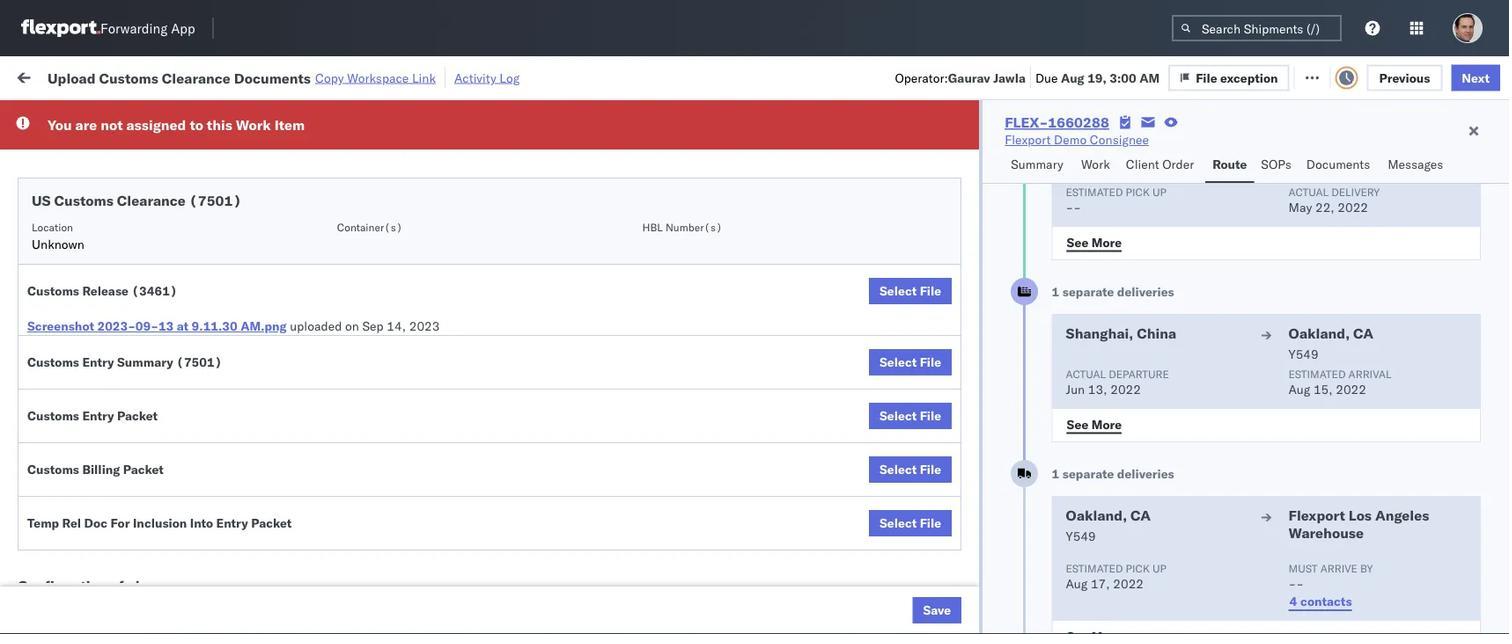 Task type: locate. For each thing, give the bounding box(es) containing it.
on
[[804, 253, 823, 269], [919, 253, 937, 269], [804, 486, 823, 501], [919, 486, 937, 501]]

2022 inside estimated arrival aug 15, 2022
[[1336, 382, 1367, 398]]

oakland, up estimated arrival aug 15, 2022
[[1289, 325, 1350, 343]]

1 flex-1911466 from the top
[[972, 563, 1064, 579]]

1 select file button from the top
[[869, 278, 952, 305]]

see down estimated pick up --
[[1067, 235, 1089, 250]]

0 horizontal spatial on
[[345, 319, 359, 334]]

customs entry summary (7501)
[[27, 355, 222, 370]]

pickup for confirm pickup from los angeles, ca button corresponding to honeywell
[[89, 399, 127, 414]]

1 vertical spatial oakland,
[[1066, 507, 1127, 525]]

documents inside button
[[1307, 157, 1371, 172]]

13,
[[1088, 382, 1108, 398]]

2 bicu1234565, from the top
[[1085, 602, 1172, 617]]

8 resize handle column header from the left
[[1170, 137, 1191, 635]]

0 vertical spatial digital
[[968, 176, 1005, 191]]

feb for 10:30 pm est, feb 21, 2023 schedule delivery appointment 'link'
[[373, 331, 395, 346]]

2 schedule from the top
[[41, 166, 93, 181]]

confirm pickup from los angeles, ca down customs entry summary (7501)
[[41, 399, 230, 432]]

am down progress
[[313, 137, 334, 152]]

4 schedule pickup from los angeles, ca from the top
[[41, 592, 237, 625]]

2 confirm from the top
[[41, 399, 86, 414]]

3:30 pm est, feb 17, 2023 up 3:00 pm est, feb 20, 2023 at left
[[284, 214, 443, 230]]

1 vertical spatial 3:00
[[284, 253, 310, 269]]

1 1 separate deliveries from the top
[[1052, 284, 1175, 300]]

017482927423
[[1199, 253, 1291, 269], [1199, 486, 1291, 501]]

est, for schedule delivery appointment 'link' associated with 2:59 am est, feb 17, 2023
[[337, 137, 363, 152]]

into
[[190, 516, 213, 531]]

0 vertical spatial documents
[[234, 69, 311, 87]]

3:00 am est, feb 25, 2023
[[284, 447, 444, 462]]

1 vertical spatial documents
[[1307, 157, 1371, 172]]

of left clearance
[[110, 578, 124, 595]]

angeles down this
[[189, 166, 234, 181]]

4 select file button from the top
[[869, 457, 952, 483]]

pick inside estimated pick up --
[[1126, 185, 1150, 199]]

0 vertical spatial 017482927423
[[1199, 253, 1291, 269]]

mawb1234 down the route button
[[1199, 214, 1268, 230]]

2 flex-1977428 from the top
[[972, 331, 1064, 346]]

ocean lcl
[[539, 137, 600, 152], [539, 331, 600, 346]]

los for schedule pickup from los angeles international airport 'button'
[[166, 166, 186, 181]]

0 vertical spatial maeu1234567
[[1085, 292, 1174, 307]]

2022 for aug 15, 2022
[[1336, 382, 1367, 398]]

pickup down upload proof of delivery button
[[96, 515, 134, 530]]

otter left products,
[[768, 137, 797, 152]]

flxt00001977428a
[[1199, 331, 1321, 346], [1199, 408, 1321, 424]]

confirm up confirm delivery at the bottom left of page
[[41, 399, 86, 414]]

1 horizontal spatial otter
[[768, 137, 797, 152]]

2 confirm pickup from los angeles, ca link from the top
[[41, 398, 250, 433]]

client down nyku9743990
[[1126, 157, 1160, 172]]

1 mawb1234 from the top
[[1199, 176, 1268, 191]]

y549 up 15,
[[1289, 347, 1319, 362]]

angeles inside the schedule pickup from los angeles international airport
[[189, 166, 234, 181]]

schedule delivery appointment down us customs clearance (7501)
[[41, 214, 217, 229]]

1 otter from the left
[[653, 137, 682, 152]]

0 horizontal spatial work
[[191, 68, 222, 84]]

confirm pickup from los angeles, ca button down 09-
[[41, 359, 250, 396]]

arrival
[[1349, 368, 1392, 381]]

2:59 down item
[[284, 137, 310, 152]]

1 vertical spatial flex-2001714
[[972, 214, 1064, 230]]

clearance inside upload customs clearance documents
[[136, 244, 193, 259]]

2 1 separate deliveries from the top
[[1052, 467, 1175, 482]]

up for --
[[1153, 185, 1167, 199]]

angeles
[[189, 166, 234, 181], [1376, 507, 1430, 525]]

documents button
[[1300, 149, 1381, 183]]

schedule delivery appointment up customs entry summary (7501)
[[41, 330, 217, 345]]

delivery down us customs clearance (7501)
[[96, 214, 141, 229]]

1 vertical spatial up
[[1153, 562, 1167, 576]]

otter
[[653, 137, 682, 152], [768, 137, 797, 152]]

separate for shanghai, china
[[1063, 284, 1114, 300]]

am right 19,
[[1140, 70, 1160, 85]]

numbers for mbl/mawb numbers
[[1264, 144, 1307, 157]]

honeywell - test account for confirm pickup from los angeles, ca
[[768, 408, 913, 424]]

bookings
[[768, 369, 820, 385], [653, 447, 705, 462], [768, 447, 820, 462], [768, 524, 820, 540], [768, 563, 820, 579]]

entry up confirm delivery at the bottom left of page
[[82, 409, 114, 424]]

2 deliveries from the top
[[1117, 467, 1175, 482]]

demu1232567 left must
[[1175, 563, 1264, 578]]

2 select file from the top
[[880, 355, 942, 370]]

1 confirm pickup from los angeles, ca button from the top
[[41, 359, 250, 396]]

1 vertical spatial separate
[[1063, 467, 1114, 482]]

0 vertical spatial 3:30 pm est, feb 17, 2023
[[284, 176, 443, 191]]

this
[[207, 116, 232, 134]]

pickup down 2023-
[[89, 360, 127, 375]]

1 vertical spatial estimated
[[1289, 368, 1346, 381]]

1 vertical spatial more
[[1092, 417, 1122, 432]]

confirm pickup from los angeles, ca button for bookings
[[41, 359, 250, 396]]

2 confirm pickup from los angeles, ca button from the top
[[41, 398, 250, 435]]

est, for third schedule pickup from los angeles, ca link from the top
[[337, 563, 363, 579]]

est, left 14,
[[343, 331, 370, 346]]

est, for schedule pickup from los angeles international airport link
[[336, 176, 362, 191]]

arrive
[[1321, 562, 1358, 576]]

2 select from the top
[[880, 355, 917, 370]]

2 flxt00001977428a from the top
[[1199, 408, 1321, 424]]

resize handle column header for container numbers
[[1170, 137, 1191, 635]]

flxt00001977428a for confirm pickup from los angeles, ca
[[1199, 408, 1321, 424]]

warehouse
[[1289, 525, 1364, 543]]

billing
[[82, 462, 120, 478]]

documents inside upload customs clearance documents
[[41, 261, 104, 277]]

feb up 3:00 pm est, feb 20, 2023 at left
[[365, 214, 387, 230]]

resize handle column header
[[252, 137, 273, 635], [447, 137, 469, 635], [509, 137, 530, 635], [624, 137, 645, 635], [738, 137, 759, 635], [914, 137, 935, 635], [1055, 137, 1076, 635], [1170, 137, 1191, 635], [1390, 137, 1411, 635], [1478, 137, 1499, 635]]

0 horizontal spatial numbers
[[1085, 151, 1129, 164]]

schedule pickup from los angeles, ca button for honeywell
[[41, 281, 250, 318]]

los for confirm pickup from los angeles, ca button corresponding to honeywell
[[159, 399, 179, 414]]

to
[[190, 116, 203, 134]]

flex-1911408 left jun at right bottom
[[972, 369, 1064, 385]]

1 separate deliveries for shanghai, china
[[1052, 284, 1175, 300]]

confirm pickup from los angeles, ca link down 09-
[[41, 359, 250, 394]]

maeu1234567
[[1085, 292, 1174, 307], [1085, 330, 1174, 346], [1085, 408, 1174, 423]]

25, for 12:00 pm est, feb 25, 2023
[[398, 486, 417, 501]]

2 resize handle column header from the left
[[447, 137, 469, 635]]

2 017482927423 from the top
[[1199, 486, 1291, 501]]

2 : from the left
[[405, 109, 408, 122]]

6 resize handle column header from the left
[[914, 137, 935, 635]]

2 3:30 from the top
[[284, 214, 310, 230]]

schedule up the 'international'
[[41, 166, 93, 181]]

0 vertical spatial clearance
[[162, 69, 231, 87]]

17, inside estimated pick up aug 17, 2022
[[1091, 577, 1110, 592]]

demo
[[1054, 132, 1087, 148], [703, 563, 735, 579]]

3 1977428 from the top
[[1010, 408, 1064, 424]]

numbers for container numbers
[[1085, 151, 1129, 164]]

21,
[[398, 331, 417, 346]]

1 horizontal spatial work
[[236, 116, 271, 134]]

select for customs billing packet
[[880, 462, 917, 478]]

summary down 1988285
[[1011, 157, 1064, 172]]

: for snoozed
[[405, 109, 408, 122]]

feb for schedule pickup from los angeles international airport link
[[365, 176, 387, 191]]

1 air from the top
[[539, 176, 555, 191]]

3 maeu1234567 from the top
[[1085, 408, 1174, 423]]

1 flex-1977428 from the top
[[972, 292, 1064, 307]]

3 schedule delivery appointment button from the top
[[41, 329, 217, 348]]

up inside estimated pick up --
[[1153, 185, 1167, 199]]

client for client name
[[653, 144, 682, 157]]

schedule delivery appointment link
[[41, 135, 217, 153], [41, 213, 217, 230], [41, 329, 217, 347]]

1 vertical spatial 1911466
[[1010, 602, 1064, 617]]

more down 13,
[[1092, 417, 1122, 432]]

deadline button
[[275, 140, 451, 158]]

0 horizontal spatial client
[[653, 144, 682, 157]]

numbers inside container numbers
[[1085, 151, 1129, 164]]

flex-2001714
[[972, 176, 1064, 191], [972, 214, 1064, 230]]

1 confirm pickup from los angeles, ca link from the top
[[41, 359, 250, 394]]

confirm inside button
[[41, 446, 86, 461]]

0 vertical spatial schedule delivery appointment button
[[41, 135, 217, 155]]

2 ocean lcl from the top
[[539, 331, 600, 346]]

client order button
[[1119, 149, 1206, 183]]

(7501) down 9.11.30
[[176, 355, 222, 370]]

1 horizontal spatial angeles
[[1376, 507, 1430, 525]]

2 vertical spatial documents
[[41, 261, 104, 277]]

upload inside upload customs clearance documents
[[41, 244, 81, 259]]

pm for upload proof of delivery
[[321, 486, 340, 501]]

feb
[[366, 137, 388, 152], [365, 176, 387, 191], [365, 214, 387, 230], [365, 253, 387, 269], [373, 331, 395, 346], [366, 447, 388, 462], [373, 486, 395, 501], [366, 524, 388, 540]]

appointment down you are not assigned to this work item
[[144, 136, 217, 151]]

1 vertical spatial clearance
[[117, 192, 186, 210]]

1 vertical spatial schedule delivery appointment
[[41, 214, 217, 229]]

3:00 up the 'uploaded'
[[284, 253, 310, 269]]

los down inclusion
[[166, 592, 186, 608]]

see more down 13,
[[1067, 417, 1122, 432]]

1 flxt00001977428a from the top
[[1199, 331, 1321, 346]]

actual
[[1289, 185, 1329, 199], [1066, 368, 1106, 381]]

3 select file button from the top
[[869, 403, 952, 430]]

doc
[[84, 516, 107, 531]]

0 horizontal spatial oakland,
[[1066, 507, 1127, 525]]

0 vertical spatial 1 separate deliveries
[[1052, 284, 1175, 300]]

pickup for first schedule pickup from los angeles, ca button from the bottom
[[96, 592, 134, 608]]

3:00 pm est, feb 20, 2023
[[284, 253, 443, 269]]

0 horizontal spatial angeles
[[189, 166, 234, 181]]

temp
[[27, 516, 59, 531]]

work down 'container'
[[1081, 157, 1110, 172]]

flex-2150210
[[972, 253, 1064, 269], [972, 486, 1064, 501]]

bookings for 2:59 am est, feb 28, 2023
[[768, 524, 820, 540]]

delivery up 'temp rel doc for inclusion into entry packet'
[[131, 485, 176, 500]]

5 select file button from the top
[[869, 511, 952, 537]]

up inside estimated pick up aug 17, 2022
[[1153, 562, 1167, 576]]

1 vertical spatial integration test account - western digital
[[768, 214, 1005, 230]]

0 vertical spatial flex-2150210
[[972, 253, 1064, 269]]

numbers
[[1264, 144, 1307, 157], [1085, 151, 1129, 164]]

(7501) down this
[[189, 192, 242, 210]]

1 vertical spatial 2150210
[[1010, 486, 1064, 501]]

delivery down not
[[96, 136, 141, 151]]

(10)
[[285, 68, 316, 84]]

client name
[[653, 144, 713, 157]]

flxt00001977428a down 15,
[[1199, 408, 1321, 424]]

2 horizontal spatial work
[[1081, 157, 1110, 172]]

schedule inside the schedule pickup from los angeles international airport
[[41, 166, 93, 181]]

upload customs clearance documents button
[[41, 243, 250, 280]]

1 vertical spatial see
[[1067, 417, 1089, 432]]

flex-1919147 button
[[944, 520, 1067, 545], [944, 520, 1067, 545]]

0 vertical spatial estimated
[[1066, 185, 1123, 199]]

4 select from the top
[[880, 462, 917, 478]]

1977428 for schedule pickup from los angeles, ca
[[1010, 292, 1064, 307]]

consignee button
[[759, 140, 918, 158]]

1 vertical spatial see more
[[1067, 417, 1122, 432]]

5 resize handle column header from the left
[[738, 137, 759, 635]]

resize handle column header for workitem
[[252, 137, 273, 635]]

2 3:30 pm est, feb 17, 2023 from the top
[[284, 214, 443, 230]]

1 vertical spatial (7501)
[[176, 355, 222, 370]]

2 digital from the top
[[968, 214, 1005, 230]]

ocean for bookings test consignee
[[539, 447, 575, 462]]

more down estimated pick up --
[[1092, 235, 1122, 250]]

pickup inside the schedule pickup from los angeles international airport
[[96, 166, 134, 181]]

1 horizontal spatial flexport
[[1005, 132, 1051, 148]]

ready
[[134, 109, 165, 122]]

2 pick from the top
[[1126, 562, 1150, 576]]

0 vertical spatial packet
[[117, 409, 158, 424]]

customs billing packet
[[27, 462, 164, 478]]

2022 inside the actual delivery may 22, 2022
[[1338, 200, 1369, 215]]

am for flexport demo consignee
[[313, 563, 334, 579]]

2 confirm pickup from los angeles, ca from the top
[[41, 399, 230, 432]]

delivery for 3:00 am est, feb 25, 2023
[[89, 446, 134, 461]]

flex-2001714 down flex-1988285
[[972, 176, 1064, 191]]

flex-1911408 for confirm delivery
[[972, 447, 1064, 462]]

activity log
[[454, 70, 520, 85]]

flex-1988285
[[972, 137, 1064, 152]]

packet up upload proof of delivery
[[123, 462, 164, 478]]

documents down unknown at the left
[[41, 261, 104, 277]]

(7501)
[[189, 192, 242, 210], [176, 355, 222, 370]]

feb left 20,
[[365, 253, 387, 269]]

upload down location
[[41, 244, 81, 259]]

0 vertical spatial more
[[1092, 235, 1122, 250]]

1 horizontal spatial numbers
[[1264, 144, 1307, 157]]

mbl/mawb
[[1199, 144, 1261, 157]]

2022 inside actual departure jun 13, 2022
[[1111, 382, 1141, 398]]

0 vertical spatial flexport demo consignee
[[1005, 132, 1149, 148]]

1 vertical spatial air
[[539, 253, 555, 269]]

1 select file from the top
[[880, 284, 942, 299]]

0 vertical spatial oakland,
[[1289, 325, 1350, 343]]

2 2150210 from the top
[[1010, 486, 1064, 501]]

1 separate deliveries up shanghai, china
[[1052, 284, 1175, 300]]

0 vertical spatial western
[[919, 176, 965, 191]]

select for customs entry packet
[[880, 409, 917, 424]]

2023
[[413, 137, 444, 152], [412, 176, 443, 191], [412, 214, 443, 230], [412, 253, 443, 269], [409, 319, 440, 334], [420, 331, 450, 346], [413, 447, 444, 462], [420, 486, 450, 501], [413, 524, 444, 540], [407, 563, 438, 579]]

assigned
[[126, 116, 186, 134]]

0 vertical spatial y549
[[1289, 347, 1319, 362]]

estimated pick up aug 17, 2022
[[1066, 562, 1167, 592]]

work right the import
[[191, 68, 222, 84]]

0 vertical spatial on
[[438, 68, 452, 84]]

3 resize handle column header from the left
[[509, 137, 530, 635]]

2 2:59 from the top
[[284, 524, 310, 540]]

2 flex-2150210 from the top
[[972, 486, 1064, 501]]

Search Shipments (/) text field
[[1172, 15, 1342, 41]]

see more button down estimated pick up --
[[1056, 230, 1133, 256]]

air for 3:00 pm est, feb 20, 2023
[[539, 253, 555, 269]]

blocked,
[[215, 109, 260, 122]]

llc
[[857, 137, 879, 152]]

location unknown
[[32, 221, 84, 252]]

1 see more from the top
[[1067, 235, 1122, 250]]

1 017482927423 from the top
[[1199, 253, 1291, 269]]

select file
[[880, 284, 942, 299], [880, 355, 942, 370], [880, 409, 942, 424], [880, 462, 942, 478], [880, 516, 942, 531]]

1 vertical spatial lcl
[[578, 331, 600, 346]]

0 vertical spatial confirm pickup from los angeles, ca
[[41, 360, 230, 393]]

3 select from the top
[[880, 409, 917, 424]]

actual inside actual departure jun 13, 2022
[[1066, 368, 1106, 381]]

0 horizontal spatial documents
[[41, 261, 104, 277]]

0 horizontal spatial actual
[[1066, 368, 1106, 381]]

resize handle column header for flex id
[[1055, 137, 1076, 635]]

3 air from the top
[[539, 486, 555, 501]]

entry down 2023-
[[82, 355, 114, 370]]

0 vertical spatial oakland, ca y549
[[1289, 325, 1374, 362]]

oakland, ca y549 up estimated pick up aug 17, 2022
[[1066, 507, 1151, 545]]

schedule delivery appointment button up customs entry summary (7501)
[[41, 329, 217, 348]]

1 schedule delivery appointment link from the top
[[41, 135, 217, 153]]

1 1977428 from the top
[[1010, 292, 1064, 307]]

2 flex-1911408 from the top
[[972, 447, 1064, 462]]

test
[[750, 137, 773, 152], [832, 176, 855, 191], [832, 214, 855, 230], [717, 253, 741, 269], [832, 253, 855, 269], [840, 292, 863, 307], [726, 331, 749, 346], [840, 331, 863, 346], [823, 369, 846, 385], [840, 408, 863, 424], [708, 447, 732, 462], [823, 447, 846, 462], [717, 486, 741, 501], [832, 486, 855, 501], [823, 524, 846, 540], [823, 563, 846, 579]]

0 horizontal spatial flexport
[[653, 563, 700, 579]]

actual delivery may 22, 2022
[[1289, 185, 1380, 215]]

1911408 left jun at right bottom
[[1010, 369, 1064, 385]]

los up 13
[[166, 282, 186, 298]]

1 vertical spatial ocean lcl
[[539, 331, 600, 346]]

feb for schedule delivery appointment 'link' associated with 2:59 am est, feb 17, 2023
[[366, 137, 388, 152]]

schedule delivery appointment link up customs entry summary (7501)
[[41, 329, 217, 347]]

1 vertical spatial oakland, ca y549
[[1066, 507, 1151, 545]]

los down customs entry summary (7501)
[[159, 399, 179, 414]]

work
[[191, 68, 222, 84], [236, 116, 271, 134], [1081, 157, 1110, 172]]

2:59 for 2:59 am est, feb 17, 2023
[[284, 137, 310, 152]]

delivery up customs entry summary (7501)
[[96, 330, 141, 345]]

from right the for
[[137, 515, 163, 530]]

1 vertical spatial demo
[[703, 563, 735, 579]]

0 vertical spatial flex-1911408
[[972, 369, 1064, 385]]

est, for 10:30 pm est, feb 21, 2023 schedule delivery appointment 'link'
[[343, 331, 370, 346]]

summary inside summary button
[[1011, 157, 1064, 172]]

fcl for flexport demo consignee
[[578, 563, 601, 579]]

1 flex-2150210 from the top
[[972, 253, 1064, 269]]

clearance for us customs clearance (7501)
[[117, 192, 186, 210]]

confirm delivery
[[41, 446, 134, 461]]

1 flex-2001714 from the top
[[972, 176, 1064, 191]]

container numbers
[[1085, 137, 1132, 164]]

flex-2150210 for 3:00 pm est, feb 20, 2023
[[972, 253, 1064, 269]]

1 digital from the top
[[968, 176, 1005, 191]]

2 maeu1234567 from the top
[[1085, 330, 1174, 346]]

1 ocean from the top
[[539, 137, 575, 152]]

schedule down you on the left of the page
[[41, 136, 93, 151]]

file for customs release (3461)
[[920, 284, 942, 299]]

1 deliveries from the top
[[1117, 284, 1175, 300]]

delivery for 2:59 am est, feb 17, 2023
[[96, 136, 141, 151]]

0 vertical spatial confirm
[[41, 360, 86, 375]]

1 up from the top
[[1153, 185, 1167, 199]]

1 vertical spatial flexport
[[1289, 507, 1346, 525]]

client left name
[[653, 144, 682, 157]]

3:30 pm est, feb 17, 2023 down deadline button
[[284, 176, 443, 191]]

activity log button
[[454, 67, 520, 89]]

demu1232567 left 4
[[1175, 602, 1264, 617]]

pick for --
[[1126, 185, 1150, 199]]

1 vertical spatial upload
[[41, 244, 81, 259]]

1 vertical spatial appointment
[[144, 214, 217, 229]]

pick
[[1126, 185, 1150, 199], [1126, 562, 1150, 576]]

sops
[[1261, 157, 1292, 172]]

pm down deadline
[[313, 176, 333, 191]]

schedule delivery appointment button down not
[[41, 135, 217, 155]]

2 vertical spatial schedule delivery appointment
[[41, 330, 217, 345]]

schedule down the "rel"
[[41, 592, 93, 608]]

1911408 up '1919147'
[[1010, 447, 1064, 462]]

confirm pickup from los angeles, ca link down customs entry summary (7501)
[[41, 398, 250, 433]]

deliveries for oakland, ca
[[1117, 467, 1175, 482]]

feb left '28,'
[[366, 524, 388, 540]]

2 schedule delivery appointment link from the top
[[41, 213, 217, 230]]

los left into
[[166, 515, 186, 530]]

delivery up 'billing'
[[89, 446, 134, 461]]

2 see from the top
[[1067, 417, 1089, 432]]

aug inside estimated pick up aug 17, 2022
[[1066, 577, 1088, 592]]

2:59 down 2:59 am est, feb 28, 2023
[[284, 563, 310, 579]]

3 ocean from the top
[[539, 447, 575, 462]]

1 integration test account - western digital from the top
[[768, 176, 1005, 191]]

angeles, for 3rd schedule pickup from los angeles, ca link from the bottom of the page
[[189, 515, 237, 530]]

: left no
[[405, 109, 408, 122]]

2001714
[[1010, 176, 1064, 191], [1010, 214, 1064, 230]]

otter left name
[[653, 137, 682, 152]]

est, for confirm delivery link
[[337, 447, 363, 462]]

1 vertical spatial digital
[[968, 214, 1005, 230]]

select file button for customs release (3461)
[[869, 278, 952, 305]]

actual inside the actual delivery may 22, 2022
[[1289, 185, 1329, 199]]

0 vertical spatial demo
[[1054, 132, 1087, 148]]

air for 3:30 pm est, feb 17, 2023
[[539, 176, 555, 191]]

Search Work text field
[[918, 63, 1110, 89]]

los inside 'flexport los angeles warehouse'
[[1349, 507, 1372, 525]]

actual up jun at right bottom
[[1066, 368, 1106, 381]]

1 2150210 from the top
[[1010, 253, 1064, 269]]

0 vertical spatial 1911408
[[1010, 369, 1064, 385]]

1 fcl from the top
[[578, 447, 601, 462]]

select
[[880, 284, 917, 299], [880, 355, 917, 370], [880, 409, 917, 424], [880, 462, 917, 478], [880, 516, 917, 531]]

0 vertical spatial deliveries
[[1117, 284, 1175, 300]]

see more button down 13,
[[1056, 412, 1133, 439]]

2 ocean fcl from the top
[[539, 563, 601, 579]]

0 horizontal spatial otter
[[653, 137, 682, 152]]

maeu1234567 for confirm pickup from los angeles, ca
[[1085, 408, 1174, 423]]

0 vertical spatial fcl
[[578, 447, 601, 462]]

1 maeu1234567 from the top
[[1085, 292, 1174, 307]]

2001714 down summary button
[[1010, 214, 1064, 230]]

honeywell for schedule delivery appointment
[[768, 331, 826, 346]]

flex-2150210 for 12:00 pm est, feb 25, 2023
[[972, 486, 1064, 501]]

los inside the schedule pickup from los angeles international airport
[[166, 166, 186, 181]]

1 schedule pickup from los angeles, ca button from the top
[[41, 281, 250, 318]]

2 flex-1911466 from the top
[[972, 602, 1064, 617]]

maeu1234567 up shanghai, china
[[1085, 292, 1174, 307]]

est,
[[337, 137, 363, 152], [336, 176, 362, 191], [336, 214, 362, 230], [336, 253, 362, 269], [343, 331, 370, 346], [337, 447, 363, 462], [343, 486, 370, 501], [337, 524, 363, 540], [337, 563, 363, 579]]

1 schedule pickup from los angeles, ca link from the top
[[41, 281, 250, 317]]

estimated inside estimated pick up --
[[1066, 185, 1123, 199]]

select file for customs entry packet
[[880, 409, 942, 424]]

3:30 pm est, feb 17, 2023
[[284, 176, 443, 191], [284, 214, 443, 230]]

am
[[1140, 70, 1160, 85], [313, 137, 334, 152], [313, 447, 334, 462], [313, 524, 334, 540], [313, 563, 334, 579]]

1 more from the top
[[1092, 235, 1122, 250]]

appointment for 10:30 pm est, feb 21, 2023
[[144, 330, 217, 345]]

schedule pickup from los angeles, ca link
[[41, 281, 250, 317], [41, 514, 250, 549], [41, 553, 250, 588], [41, 591, 250, 627]]

container(s)
[[337, 221, 403, 234]]

proof
[[84, 485, 114, 500]]

1 horizontal spatial at
[[357, 68, 368, 84]]

schedule delivery appointment button down us customs clearance (7501)
[[41, 213, 217, 232]]

otter for otter products - test account
[[653, 137, 682, 152]]

1 vertical spatial pick
[[1126, 562, 1150, 576]]

due
[[1036, 70, 1058, 85]]

clearance
[[162, 69, 231, 87], [117, 192, 186, 210], [136, 244, 193, 259]]

1 ocean fcl from the top
[[539, 447, 601, 462]]

lcl for otter products - test account
[[578, 137, 600, 152]]

3 schedule delivery appointment link from the top
[[41, 329, 217, 347]]

file exception button
[[1182, 63, 1303, 89], [1182, 63, 1303, 89], [1169, 65, 1290, 91], [1169, 65, 1290, 91]]

estimated inside estimated pick up aug 17, 2022
[[1066, 562, 1123, 576]]

delivery for 10:30 pm est, feb 21, 2023
[[96, 330, 141, 345]]

0 vertical spatial ocean lcl
[[539, 137, 600, 152]]

flex-1977428 for confirm pickup from los angeles, ca
[[972, 408, 1064, 424]]

017482927423 for 3:00 pm est, feb 20, 2023
[[1199, 253, 1291, 269]]

pm for schedule delivery appointment
[[321, 331, 340, 346]]

1 vertical spatial deliveries
[[1117, 467, 1175, 482]]

1 1911408 from the top
[[1010, 369, 1064, 385]]

mbl/mawb numbers
[[1199, 144, 1307, 157]]

confirm pickup from los angeles, ca
[[41, 360, 230, 393], [41, 399, 230, 432]]

2 vertical spatial schedule pickup from los angeles, ca button
[[41, 591, 250, 628]]

pickup down customs entry summary (7501)
[[89, 399, 127, 414]]

documents for upload customs clearance documents copy workspace link
[[234, 69, 311, 87]]

1 vertical spatial 1977428
[[1010, 331, 1064, 346]]

documents up delivery
[[1307, 157, 1371, 172]]

1 pick from the top
[[1126, 185, 1150, 199]]

pm up the 'uploaded'
[[313, 253, 333, 269]]

pm left container(s) at the top left
[[313, 214, 333, 230]]

products
[[686, 137, 736, 152]]

pm right 10:30
[[321, 331, 340, 346]]

0 vertical spatial 25,
[[391, 447, 410, 462]]

select for customs entry summary (7501)
[[880, 355, 917, 370]]

2 vertical spatial 3:00
[[284, 447, 310, 462]]

delivery inside confirm delivery link
[[89, 446, 134, 461]]

0 vertical spatial 1977428
[[1010, 292, 1064, 307]]

select for customs release (3461)
[[880, 284, 917, 299]]

integration test account - western digital
[[768, 176, 1005, 191], [768, 214, 1005, 230]]

pickup up airport
[[96, 166, 134, 181]]

est, for upload proof of delivery link
[[343, 486, 370, 501]]

3 schedule from the top
[[41, 214, 93, 229]]

0 vertical spatial upload
[[48, 69, 96, 87]]

1 : from the left
[[126, 109, 129, 122]]

sep
[[362, 319, 384, 334]]

: for status
[[126, 109, 129, 122]]

from up airport
[[137, 166, 163, 181]]

schedule up the confirmation
[[41, 554, 93, 569]]

screenshot 2023-09-13 at 9.11.30 am.png uploaded on sep 14, 2023
[[27, 319, 440, 334]]

0 vertical spatial flexport
[[1005, 132, 1051, 148]]

schedule delivery appointment link down us customs clearance (7501)
[[41, 213, 217, 230]]

2 vertical spatial estimated
[[1066, 562, 1123, 576]]

pickup for schedule pickup from los angeles international airport 'button'
[[96, 166, 134, 181]]

4 ocean from the top
[[539, 563, 575, 579]]

20,
[[390, 253, 409, 269]]

1 vertical spatial flex-1911466
[[972, 602, 1064, 617]]

1 ocean lcl from the top
[[539, 137, 600, 152]]

oakland, right '1919147'
[[1066, 507, 1127, 525]]

2:59 for 2:59 am est, mar 3, 2023
[[284, 563, 310, 579]]

pickup down upload customs clearance documents
[[96, 282, 134, 298]]

1 vertical spatial schedule pickup from los angeles, ca button
[[41, 553, 250, 590]]

ocean fcl for bookings
[[539, 447, 601, 462]]

3 schedule pickup from los angeles, ca button from the top
[[41, 591, 250, 628]]

1 vertical spatial 3:30 pm est, feb 17, 2023
[[284, 214, 443, 230]]

flex-1911408
[[972, 369, 1064, 385], [972, 447, 1064, 462]]

file for temp rel doc for inclusion into entry packet
[[920, 516, 942, 531]]

los up clearance
[[166, 554, 186, 569]]

1 vertical spatial flxt00001977428a
[[1199, 408, 1321, 424]]

: right not
[[126, 109, 129, 122]]

1 vertical spatial western
[[919, 214, 965, 230]]

1 vertical spatial mawb1234
[[1199, 214, 1268, 230]]

0 vertical spatial air
[[539, 176, 555, 191]]

1 vertical spatial schedule delivery appointment button
[[41, 213, 217, 232]]

deliveries
[[1117, 284, 1175, 300], [1117, 467, 1175, 482]]

2 air from the top
[[539, 253, 555, 269]]

estimated inside estimated arrival aug 15, 2022
[[1289, 368, 1346, 381]]

0 vertical spatial flxt00001977428a
[[1199, 331, 1321, 346]]

2 separate from the top
[[1063, 467, 1114, 482]]

0 vertical spatial 1911466
[[1010, 563, 1064, 579]]

pick inside estimated pick up aug 17, 2022
[[1126, 562, 1150, 576]]

account
[[776, 137, 823, 152], [858, 176, 905, 191], [858, 214, 905, 230], [744, 253, 790, 269], [858, 253, 905, 269], [867, 292, 913, 307], [752, 331, 799, 346], [867, 331, 913, 346], [867, 408, 913, 424], [744, 486, 790, 501], [858, 486, 905, 501]]

see
[[1067, 235, 1089, 250], [1067, 417, 1089, 432]]

upload customs clearance documents link
[[41, 243, 250, 278]]

1 vertical spatial ocean fcl
[[539, 563, 601, 579]]

2150210
[[1010, 253, 1064, 269], [1010, 486, 1064, 501]]

1 2001714 from the top
[[1010, 176, 1064, 191]]

0 horizontal spatial oakland, ca y549
[[1066, 507, 1151, 545]]

1 vertical spatial aug
[[1289, 382, 1311, 398]]

1 flex-1911408 from the top
[[972, 369, 1064, 385]]

more for second the see more button from the bottom of the page
[[1092, 235, 1122, 250]]

2 fcl from the top
[[578, 563, 601, 579]]

documents up in
[[234, 69, 311, 87]]

angeles,
[[189, 282, 237, 298], [182, 360, 230, 375], [182, 399, 230, 414], [189, 515, 237, 530], [189, 554, 237, 569], [189, 592, 237, 608]]

1 vertical spatial angeles
[[1376, 507, 1430, 525]]

at left risk
[[357, 68, 368, 84]]

batch action
[[1411, 68, 1488, 84]]

upload inside button
[[41, 485, 81, 500]]

0 vertical spatial pick
[[1126, 185, 1150, 199]]

am for bookings test consignee
[[313, 447, 334, 462]]



Task type: vqa. For each thing, say whether or not it's contained in the screenshot.
FLEX-2130384
no



Task type: describe. For each thing, give the bounding box(es) containing it.
progress
[[275, 109, 319, 122]]

pickup for confirm pickup from los angeles, ca button corresponding to bookings
[[89, 360, 127, 375]]

file for customs entry packet
[[920, 409, 942, 424]]

1 schedule pickup from los angeles, ca from the top
[[41, 282, 237, 315]]

workspace
[[347, 70, 409, 85]]

demu1232567 down 13,
[[1085, 447, 1175, 462]]

forwarding app
[[100, 20, 195, 37]]

1977428 for schedule delivery appointment
[[1010, 331, 1064, 346]]

pm for schedule pickup from los angeles international airport
[[313, 176, 333, 191]]

2 schedule delivery appointment from the top
[[41, 214, 217, 229]]

international
[[41, 184, 112, 199]]

4 schedule pickup from los angeles, ca link from the top
[[41, 591, 250, 627]]

schedule delivery appointment link for 10:30 pm est, feb 21, 2023
[[41, 329, 217, 347]]

1 vertical spatial on
[[345, 319, 359, 334]]

copy
[[315, 70, 344, 85]]

1 3:30 pm est, feb 17, 2023 from the top
[[284, 176, 443, 191]]

schedule pickup from los angeles international airport link
[[41, 165, 250, 200]]

25, for 3:00 am est, feb 25, 2023
[[391, 447, 410, 462]]

10:30 pm est, feb 21, 2023
[[284, 331, 450, 346]]

10:30
[[284, 331, 318, 346]]

2 vertical spatial entry
[[216, 516, 248, 531]]

1911408 for confirm pickup from los angeles, ca
[[1010, 369, 1064, 385]]

1 bicu1234565, demu1232567 from the top
[[1085, 563, 1264, 578]]

customs up confirm delivery at the bottom left of page
[[27, 409, 79, 424]]

1 vertical spatial work
[[236, 116, 271, 134]]

6 schedule from the top
[[41, 515, 93, 530]]

est, up 3:00 pm est, feb 20, 2023 at left
[[336, 214, 362, 230]]

1 1911466 from the top
[[1010, 563, 1064, 579]]

honeywell for schedule pickup from los angeles, ca
[[768, 292, 826, 307]]

otter products, llc
[[768, 137, 879, 152]]

778 at risk
[[331, 68, 392, 84]]

operator:
[[895, 70, 948, 85]]

departure
[[1109, 368, 1169, 381]]

customs up location
[[54, 192, 114, 210]]

import
[[148, 68, 188, 84]]

operator: gaurav jawla
[[895, 70, 1026, 85]]

packet for customs billing packet
[[123, 462, 164, 478]]

2150210 for 12:00 pm est, feb 25, 2023
[[1010, 486, 1064, 501]]

4 schedule from the top
[[41, 282, 93, 298]]

1911408 for confirm delivery
[[1010, 447, 1064, 462]]

1 horizontal spatial demo
[[1054, 132, 1087, 148]]

previous button
[[1367, 65, 1443, 91]]

2:59 for 2:59 am est, feb 28, 2023
[[284, 524, 310, 540]]

sops button
[[1254, 149, 1300, 183]]

resize handle column header for mode
[[624, 137, 645, 635]]

1977428 for confirm pickup from los angeles, ca
[[1010, 408, 1064, 424]]

1 bicu1234565, from the top
[[1085, 563, 1172, 578]]

you
[[48, 116, 72, 134]]

10 resize handle column header from the left
[[1478, 137, 1499, 635]]

3:00 for bookings test consignee
[[284, 447, 310, 462]]

container numbers button
[[1076, 133, 1173, 165]]

upload customs clearance documents
[[41, 244, 193, 277]]

must
[[1289, 562, 1318, 576]]

1 vertical spatial of
[[110, 578, 124, 595]]

5 schedule from the top
[[41, 330, 93, 345]]

from down upload customs clearance documents button
[[137, 282, 163, 298]]

3 schedule pickup from los angeles, ca link from the top
[[41, 553, 250, 588]]

ocean lcl for honeywell
[[539, 331, 600, 346]]

0 horizontal spatial y549
[[1066, 529, 1096, 545]]

risk
[[371, 68, 392, 84]]

demu1232567 down shanghai, china
[[1085, 369, 1175, 384]]

container
[[1085, 137, 1132, 150]]

2 vertical spatial work
[[1081, 157, 1110, 172]]

app
[[171, 20, 195, 37]]

upload proof of delivery button
[[41, 484, 176, 503]]

confirmation of clearance
[[18, 578, 194, 595]]

2 schedule pickup from los angeles, ca link from the top
[[41, 514, 250, 549]]

flex-1660288 link
[[1005, 114, 1109, 131]]

customs down confirm delivery at the bottom left of page
[[27, 462, 79, 478]]

maeu1234567 for schedule pickup from los angeles, ca
[[1085, 292, 1174, 307]]

2 vertical spatial packet
[[251, 516, 292, 531]]

status : ready for work, blocked, in progress
[[95, 109, 319, 122]]

unknown
[[32, 237, 84, 252]]

name
[[685, 144, 713, 157]]

separate for oakland, ca
[[1063, 467, 1114, 482]]

shanghai, china
[[1066, 325, 1177, 343]]

deliveries for shanghai, china
[[1117, 284, 1175, 300]]

otter products - test account
[[653, 137, 823, 152]]

customs inside upload customs clearance documents
[[84, 244, 133, 259]]

flex-1977428 for schedule delivery appointment
[[972, 331, 1064, 346]]

los for schedule pickup from los angeles, ca button associated with honeywell
[[166, 282, 186, 298]]

2 integration test account - western digital from the top
[[768, 214, 1005, 230]]

file for customs billing packet
[[920, 462, 942, 478]]

copy workspace link button
[[315, 70, 436, 85]]

inclusion
[[133, 516, 187, 531]]

schedule delivery appointment for 2:59 am est, feb 17, 2023
[[41, 136, 217, 151]]

flex
[[944, 144, 964, 157]]

summary button
[[1004, 149, 1074, 183]]

us
[[32, 192, 51, 210]]

2 see more button from the top
[[1056, 412, 1133, 439]]

0 horizontal spatial summary
[[117, 355, 173, 370]]

airport
[[115, 184, 154, 199]]

15,
[[1314, 382, 1333, 398]]

flex-1911408 for confirm pickup from los angeles, ca
[[972, 369, 1064, 385]]

contacts
[[1301, 594, 1352, 610]]

2 bicu1234565, demu1232567 from the top
[[1085, 602, 1264, 617]]

1660288
[[1048, 114, 1109, 131]]

12:00
[[284, 486, 318, 501]]

by
[[1361, 562, 1373, 576]]

1 schedule from the top
[[41, 136, 93, 151]]

estimated pick up --
[[1066, 185, 1167, 215]]

flexport los angeles warehouse
[[1289, 507, 1430, 543]]

see more for second the see more button from the top
[[1067, 417, 1122, 432]]

rel
[[62, 516, 81, 531]]

confirm for confirm pickup from los angeles, ca button corresponding to honeywell
[[41, 399, 86, 414]]

ocean for otter products - test account
[[539, 137, 575, 152]]

my
[[18, 64, 46, 88]]

bookings test consignee for 2:59 am est, mar 3, 2023
[[768, 563, 908, 579]]

187 on track
[[412, 68, 484, 84]]

estimated for 15,
[[1289, 368, 1346, 381]]

delivery inside upload proof of delivery link
[[131, 485, 176, 500]]

1 vertical spatial flexport demo consignee
[[653, 563, 798, 579]]

hbl
[[642, 221, 663, 234]]

3 schedule pickup from los angeles, ca from the top
[[41, 554, 237, 587]]

select file for temp rel doc for inclusion into entry packet
[[880, 516, 942, 531]]

0 vertical spatial work
[[191, 68, 222, 84]]

schedule delivery appointment link for 2:59 am est, feb 17, 2023
[[41, 135, 217, 153]]

resize handle column header for client name
[[738, 137, 759, 635]]

you are not assigned to this work item
[[48, 116, 305, 134]]

filtered by:
[[18, 108, 81, 123]]

angeles, for fourth schedule pickup from los angeles, ca link from the bottom
[[189, 282, 237, 298]]

log
[[500, 70, 520, 85]]

from down 'temp rel doc for inclusion into entry packet'
[[137, 592, 163, 608]]

0 vertical spatial 3:00
[[1110, 70, 1137, 85]]

forwarding app link
[[21, 19, 195, 37]]

confirm for "confirm delivery" button
[[41, 446, 86, 461]]

client name button
[[645, 140, 742, 158]]

flex-1919147
[[972, 524, 1064, 540]]

next
[[1462, 70, 1490, 85]]

bookings for 3:00 am est, feb 25, 2023
[[768, 447, 820, 462]]

honeywell - test account for schedule pickup from los angeles, ca
[[768, 292, 913, 307]]

flex-1977428 for schedule pickup from los angeles, ca
[[972, 292, 1064, 307]]

schedule delivery appointment for 10:30 pm est, feb 21, 2023
[[41, 330, 217, 345]]

am for otter products - test account
[[313, 137, 334, 152]]

2 1911466 from the top
[[1010, 602, 1064, 617]]

item
[[275, 116, 305, 134]]

select file button for customs billing packet
[[869, 457, 952, 483]]

0 vertical spatial at
[[357, 68, 368, 84]]

messages
[[1388, 157, 1444, 172]]

angeles inside 'flexport los angeles warehouse'
[[1376, 507, 1430, 525]]

1 horizontal spatial oakland,
[[1289, 325, 1350, 343]]

2 appointment from the top
[[144, 214, 217, 229]]

number(s)
[[666, 221, 722, 234]]

9.11.30
[[192, 319, 238, 334]]

3:00 for integration test account - on ag
[[284, 253, 310, 269]]

mbl/mawb numbers button
[[1191, 140, 1393, 158]]

schedule delivery appointment button for 2:59 am est, feb 17, 2023
[[41, 135, 217, 155]]

jun
[[1066, 382, 1085, 398]]

select for temp rel doc for inclusion into entry packet
[[880, 516, 917, 531]]

upload customs clearance documents copy workspace link
[[48, 69, 436, 87]]

flex-1660288
[[1005, 114, 1109, 131]]

from down 09-
[[130, 360, 156, 375]]

2 flex-2001714 from the top
[[972, 214, 1064, 230]]

aug inside estimated arrival aug 15, 2022
[[1289, 382, 1311, 398]]

pickup for schedule pickup from los angeles, ca button associated with honeywell
[[96, 282, 134, 298]]

angeles, for confirm pickup from los angeles, ca link corresponding to honeywell
[[182, 399, 230, 414]]

ocean fcl for flexport
[[539, 563, 601, 579]]

clearance for upload customs clearance documents copy workspace link
[[162, 69, 231, 87]]

mode button
[[530, 140, 627, 158]]

ocean for flexport demo consignee
[[539, 563, 575, 579]]

778
[[331, 68, 354, 84]]

1919147
[[1010, 524, 1064, 540]]

from down customs entry summary (7501)
[[130, 399, 156, 414]]

2 western from the top
[[919, 214, 965, 230]]

ocean lcl for otter
[[539, 137, 600, 152]]

1 see more button from the top
[[1056, 230, 1133, 256]]

1 for oakland, ca
[[1052, 467, 1060, 482]]

from inside the schedule pickup from los angeles international airport
[[137, 166, 163, 181]]

1 for shanghai, china
[[1052, 284, 1060, 300]]

actual for may
[[1289, 185, 1329, 199]]

customs down screenshot
[[27, 355, 79, 370]]

2023-
[[97, 319, 136, 334]]

2 mawb1234 from the top
[[1199, 214, 1268, 230]]

(3461)
[[132, 284, 177, 299]]

flexport inside 'flexport los angeles warehouse'
[[1289, 507, 1346, 525]]

otter for otter products, llc
[[768, 137, 797, 152]]

1 horizontal spatial oakland, ca y549
[[1289, 325, 1374, 362]]

actual departure jun 13, 2022
[[1066, 368, 1169, 398]]

flex id button
[[935, 140, 1059, 158]]

confirm pickup from los angeles, ca button for honeywell
[[41, 398, 250, 435]]

0 vertical spatial aug
[[1061, 70, 1085, 85]]

location
[[32, 221, 73, 234]]

my work
[[18, 64, 96, 88]]

client for client order
[[1126, 157, 1160, 172]]

batch action button
[[1384, 63, 1499, 89]]

est, for the upload customs clearance documents link on the top left
[[336, 253, 362, 269]]

7 schedule from the top
[[41, 554, 93, 569]]

1 horizontal spatial flexport demo consignee
[[1005, 132, 1149, 148]]

flex id
[[944, 144, 977, 157]]

2022 inside estimated pick up aug 17, 2022
[[1113, 577, 1144, 592]]

2 2001714 from the top
[[1010, 214, 1064, 230]]

save
[[923, 603, 951, 619]]

shanghai,
[[1066, 325, 1134, 343]]

2 schedule pickup from los angeles, ca from the top
[[41, 515, 237, 548]]

see more for second the see more button from the bottom of the page
[[1067, 235, 1122, 250]]

snoozed : no
[[364, 109, 427, 122]]

017482927423 for 12:00 pm est, feb 25, 2023
[[1199, 486, 1291, 501]]

honeywell - test account for schedule delivery appointment
[[768, 331, 913, 346]]

see for second the see more button from the top
[[1067, 417, 1089, 432]]

confirm for confirm pickup from los angeles, ca button corresponding to bookings
[[41, 360, 86, 375]]

messages button
[[1381, 149, 1453, 183]]

2 schedule delivery appointment button from the top
[[41, 213, 217, 232]]

up for aug 17, 2022
[[1153, 562, 1167, 576]]

1 3:30 from the top
[[284, 176, 310, 191]]

est, up the 2:59 am est, mar 3, 2023
[[337, 524, 363, 540]]

of inside button
[[117, 485, 128, 500]]

select file button for customs entry packet
[[869, 403, 952, 430]]

9 resize handle column header from the left
[[1390, 137, 1411, 635]]

customs up status
[[99, 69, 158, 87]]

19,
[[1088, 70, 1107, 85]]

schedule pickup from los angeles, ca button for bookings
[[41, 553, 250, 590]]

snoozed
[[364, 109, 405, 122]]

mar
[[366, 563, 390, 579]]

2:59 am est, mar 3, 2023
[[284, 563, 438, 579]]

maeu1234567 for schedule delivery appointment
[[1085, 330, 1174, 346]]

id
[[967, 144, 977, 157]]

mode
[[539, 144, 566, 157]]

customs up screenshot
[[27, 284, 79, 299]]

1988285
[[1010, 137, 1064, 152]]

from up clearance
[[137, 554, 163, 569]]

upload for customs
[[41, 244, 81, 259]]

1 horizontal spatial y549
[[1289, 347, 1319, 362]]

los for first schedule pickup from los angeles, ca button from the bottom
[[166, 592, 186, 608]]

upload for proof
[[41, 485, 81, 500]]

1 western from the top
[[919, 176, 965, 191]]

work,
[[185, 109, 213, 122]]

may
[[1289, 200, 1313, 215]]

feb for upload proof of delivery link
[[373, 486, 395, 501]]

fcl for bookings test consignee
[[578, 447, 601, 462]]

8 schedule from the top
[[41, 592, 93, 608]]

am down 12:00
[[313, 524, 334, 540]]

pick for aug 17, 2022
[[1126, 562, 1150, 576]]

flexport. image
[[21, 19, 100, 37]]

resize handle column header for consignee
[[914, 137, 935, 635]]

flexport demo consignee link
[[1005, 131, 1149, 149]]

2 vertical spatial flexport
[[653, 563, 700, 579]]

consignee inside button
[[768, 144, 819, 157]]

ocean for honeywell - test account
[[539, 331, 575, 346]]

0 horizontal spatial at
[[177, 319, 189, 334]]

products,
[[800, 137, 854, 152]]

see for second the see more button from the bottom of the page
[[1067, 235, 1089, 250]]

china
[[1137, 325, 1177, 343]]



